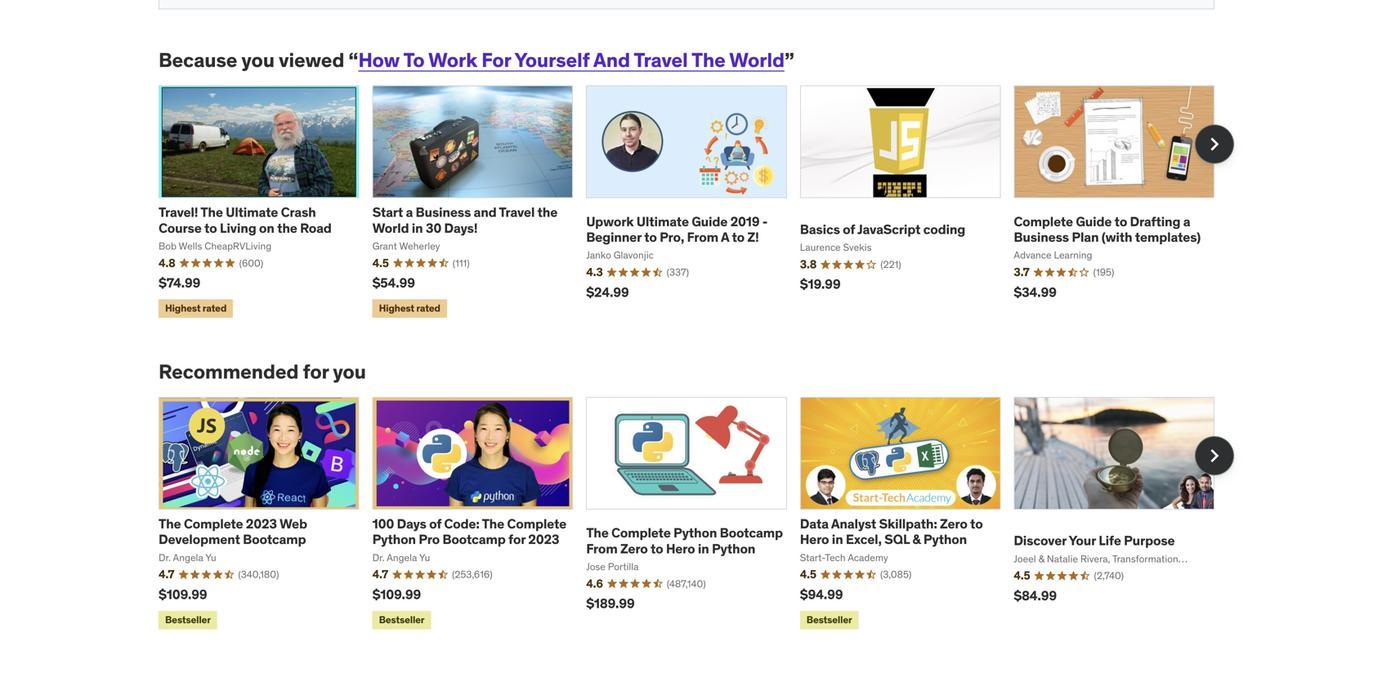 Task type: describe. For each thing, give the bounding box(es) containing it.
and
[[474, 204, 497, 221]]

0 vertical spatial of
[[843, 221, 855, 238]]

to inside travel! the ultimate crash course to living on the road
[[204, 220, 217, 237]]

0 vertical spatial travel
[[634, 48, 688, 73]]

life
[[1099, 533, 1122, 550]]

bootcamp inside the complete python bootcamp from zero to hero in python
[[720, 525, 783, 542]]

travel! the ultimate crash course to living on the road
[[159, 204, 332, 237]]

basics
[[800, 221, 841, 238]]

1 horizontal spatial you
[[333, 360, 366, 384]]

how
[[359, 48, 400, 73]]

next image
[[1202, 131, 1228, 158]]

complete guide to drafting a business plan (with templates) link
[[1014, 213, 1201, 246]]

guide inside complete guide to drafting a business plan (with templates)
[[1077, 213, 1112, 230]]

30
[[426, 220, 442, 237]]

100 days of code: the complete python pro bootcamp for 2023
[[373, 516, 567, 548]]

ultimate inside travel! the ultimate crash course to living on the road
[[226, 204, 278, 221]]

upwork
[[587, 213, 634, 230]]

sql
[[885, 532, 910, 548]]

a inside complete guide to drafting a business plan (with templates)
[[1184, 213, 1191, 230]]

to inside complete guide to drafting a business plan (with templates)
[[1115, 213, 1128, 230]]

work
[[429, 48, 478, 73]]

pro
[[419, 532, 440, 548]]

development
[[159, 532, 240, 548]]

data
[[800, 516, 829, 533]]

-
[[763, 213, 768, 230]]

recommended
[[159, 360, 299, 384]]

of inside 100 days of code: the complete python pro bootcamp for 2023
[[429, 516, 442, 533]]

2023 inside 100 days of code: the complete python pro bootcamp for 2023
[[529, 532, 560, 548]]

in inside start a business and travel the world in 30 days!
[[412, 220, 423, 237]]

travel! the ultimate crash course to living on the road link
[[159, 204, 332, 237]]

excel,
[[846, 532, 882, 548]]

"
[[785, 48, 795, 73]]

road
[[300, 220, 332, 237]]

a
[[721, 229, 730, 246]]

complete inside complete guide to drafting a business plan (with templates)
[[1014, 213, 1074, 230]]

basics of javascript coding
[[800, 221, 966, 238]]

to
[[404, 48, 425, 73]]

to inside the complete python bootcamp from zero to hero in python
[[651, 541, 664, 558]]

upwork ultimate guide 2019 - beginner to pro, from a to z! link
[[587, 213, 768, 246]]

hero inside the complete python bootcamp from zero to hero in python
[[666, 541, 696, 558]]

carousel element for because you viewed "
[[159, 85, 1235, 321]]

start
[[373, 204, 403, 221]]

travel!
[[159, 204, 198, 221]]

in inside 'data analyst skillpath: zero to hero in excel, sql & python'
[[832, 532, 844, 548]]

coding
[[924, 221, 966, 238]]

viewed
[[279, 48, 345, 73]]

bootcamp inside 100 days of code: the complete python pro bootcamp for 2023
[[443, 532, 506, 548]]

data analyst skillpath: zero to hero in excel, sql & python link
[[800, 516, 983, 548]]

how to work for yourself and travel the world link
[[359, 48, 785, 73]]

z!
[[748, 229, 759, 246]]

because you viewed " how to work for yourself and travel the world "
[[159, 48, 795, 73]]

zero inside the complete python bootcamp from zero to hero in python
[[621, 541, 648, 558]]

templates)
[[1136, 229, 1201, 246]]

a inside start a business and travel the world in 30 days!
[[406, 204, 413, 221]]

business inside complete guide to drafting a business plan (with templates)
[[1014, 229, 1070, 246]]

next image
[[1202, 443, 1228, 469]]

because
[[159, 48, 237, 73]]

complete inside the complete 2023 web development bootcamp
[[184, 516, 243, 533]]

complete inside 100 days of code: the complete python pro bootcamp for 2023
[[507, 516, 567, 533]]

complete inside the complete python bootcamp from zero to hero in python
[[612, 525, 671, 542]]

days!
[[444, 220, 478, 237]]

the complete python bootcamp from zero to hero in python link
[[587, 525, 783, 558]]

python inside 'data analyst skillpath: zero to hero in excel, sql & python'
[[924, 532, 968, 548]]

plan
[[1072, 229, 1099, 246]]

the inside the complete 2023 web development bootcamp
[[159, 516, 181, 533]]

and
[[594, 48, 630, 73]]

2019
[[731, 213, 760, 230]]

from inside the complete python bootcamp from zero to hero in python
[[587, 541, 618, 558]]

python inside 100 days of code: the complete python pro bootcamp for 2023
[[373, 532, 416, 548]]

in inside the complete python bootcamp from zero to hero in python
[[698, 541, 710, 558]]



Task type: locate. For each thing, give the bounding box(es) containing it.
guide inside upwork ultimate guide 2019 - beginner to pro, from a to z!
[[692, 213, 728, 230]]

pro,
[[660, 229, 685, 246]]

the inside start a business and travel the world in 30 days!
[[538, 204, 558, 221]]

start a business and travel the world in 30 days! link
[[373, 204, 558, 237]]

zero
[[940, 516, 968, 533], [621, 541, 648, 558]]

1 horizontal spatial ultimate
[[637, 213, 689, 230]]

business left 'plan'
[[1014, 229, 1070, 246]]

0 horizontal spatial a
[[406, 204, 413, 221]]

the complete python bootcamp from zero to hero in python
[[587, 525, 783, 558]]

bootcamp right development
[[243, 532, 306, 548]]

the complete 2023 web development bootcamp link
[[159, 516, 307, 548]]

python
[[674, 525, 717, 542], [373, 532, 416, 548], [924, 532, 968, 548], [712, 541, 756, 558]]

1 horizontal spatial travel
[[634, 48, 688, 73]]

0 vertical spatial zero
[[940, 516, 968, 533]]

1 horizontal spatial the
[[538, 204, 558, 221]]

a right start
[[406, 204, 413, 221]]

crash
[[281, 204, 316, 221]]

0 vertical spatial world
[[730, 48, 785, 73]]

0 horizontal spatial you
[[242, 48, 275, 73]]

1 vertical spatial business
[[1014, 229, 1070, 246]]

on
[[259, 220, 275, 237]]

the inside travel! the ultimate crash course to living on the road
[[201, 204, 223, 221]]

discover
[[1014, 533, 1067, 550]]

zero inside 'data analyst skillpath: zero to hero in excel, sql & python'
[[940, 516, 968, 533]]

1 horizontal spatial hero
[[800, 532, 830, 548]]

guide
[[692, 213, 728, 230], [1077, 213, 1112, 230]]

0 horizontal spatial 2023
[[246, 516, 277, 533]]

1 carousel element from the top
[[159, 85, 1235, 321]]

javascript
[[858, 221, 921, 238]]

0 horizontal spatial ultimate
[[226, 204, 278, 221]]

1 horizontal spatial a
[[1184, 213, 1191, 230]]

the inside the complete python bootcamp from zero to hero in python
[[587, 525, 609, 542]]

2023 inside the complete 2023 web development bootcamp
[[246, 516, 277, 533]]

1 horizontal spatial in
[[698, 541, 710, 558]]

the
[[538, 204, 558, 221], [277, 220, 297, 237]]

recommended for you
[[159, 360, 366, 384]]

from inside upwork ultimate guide 2019 - beginner to pro, from a to z!
[[687, 229, 719, 246]]

the right on
[[277, 220, 297, 237]]

upwork ultimate guide 2019 - beginner to pro, from a to z!
[[587, 213, 768, 246]]

yourself
[[515, 48, 590, 73]]

1 horizontal spatial zero
[[940, 516, 968, 533]]

1 vertical spatial world
[[373, 220, 409, 237]]

complete
[[1014, 213, 1074, 230], [184, 516, 243, 533], [507, 516, 567, 533], [612, 525, 671, 542]]

1 horizontal spatial bootcamp
[[443, 532, 506, 548]]

beginner
[[587, 229, 642, 246]]

2 guide from the left
[[1077, 213, 1112, 230]]

from
[[687, 229, 719, 246], [587, 541, 618, 558]]

discover your life purpose
[[1014, 533, 1176, 550]]

0 horizontal spatial world
[[373, 220, 409, 237]]

world
[[730, 48, 785, 73], [373, 220, 409, 237]]

to
[[1115, 213, 1128, 230], [204, 220, 217, 237], [645, 229, 657, 246], [732, 229, 745, 246], [971, 516, 983, 533], [651, 541, 664, 558]]

0 horizontal spatial of
[[429, 516, 442, 533]]

analyst
[[832, 516, 877, 533]]

1 vertical spatial carousel element
[[159, 397, 1235, 633]]

the complete 2023 web development bootcamp
[[159, 516, 307, 548]]

hero inside 'data analyst skillpath: zero to hero in excel, sql & python'
[[800, 532, 830, 548]]

100
[[373, 516, 394, 533]]

0 vertical spatial carousel element
[[159, 85, 1235, 321]]

course
[[159, 220, 202, 237]]

2023
[[246, 516, 277, 533], [529, 532, 560, 548]]

start a business and travel the world in 30 days!
[[373, 204, 558, 237]]

travel
[[634, 48, 688, 73], [499, 204, 535, 221]]

web
[[280, 516, 307, 533]]

0 horizontal spatial the
[[277, 220, 297, 237]]

the inside travel! the ultimate crash course to living on the road
[[277, 220, 297, 237]]

0 horizontal spatial for
[[303, 360, 329, 384]]

carousel element for recommended for you
[[159, 397, 1235, 633]]

ultimate
[[226, 204, 278, 221], [637, 213, 689, 230]]

carousel element
[[159, 85, 1235, 321], [159, 397, 1235, 633]]

travel right 'and'
[[499, 204, 535, 221]]

data analyst skillpath: zero to hero in excel, sql & python
[[800, 516, 983, 548]]

days
[[397, 516, 427, 533]]

code:
[[444, 516, 480, 533]]

in
[[412, 220, 423, 237], [832, 532, 844, 548], [698, 541, 710, 558]]

ultimate right upwork
[[637, 213, 689, 230]]

1 guide from the left
[[692, 213, 728, 230]]

0 horizontal spatial guide
[[692, 213, 728, 230]]

bootcamp inside the complete 2023 web development bootcamp
[[243, 532, 306, 548]]

"
[[349, 48, 359, 73]]

2 carousel element from the top
[[159, 397, 1235, 633]]

your
[[1069, 533, 1097, 550]]

hero
[[800, 532, 830, 548], [666, 541, 696, 558]]

of right the days
[[429, 516, 442, 533]]

0 vertical spatial from
[[687, 229, 719, 246]]

to inside 'data analyst skillpath: zero to hero in excel, sql & python'
[[971, 516, 983, 533]]

1 vertical spatial for
[[509, 532, 526, 548]]

for
[[482, 48, 511, 73]]

business inside start a business and travel the world in 30 days!
[[416, 204, 471, 221]]

1 horizontal spatial from
[[687, 229, 719, 246]]

you
[[242, 48, 275, 73], [333, 360, 366, 384]]

of
[[843, 221, 855, 238], [429, 516, 442, 533]]

purpose
[[1125, 533, 1176, 550]]

0 horizontal spatial hero
[[666, 541, 696, 558]]

carousel element containing travel! the ultimate crash course to living on the road
[[159, 85, 1235, 321]]

for inside 100 days of code: the complete python pro bootcamp for 2023
[[509, 532, 526, 548]]

discover your life purpose link
[[1014, 533, 1176, 550]]

bootcamp right pro
[[443, 532, 506, 548]]

0 horizontal spatial zero
[[621, 541, 648, 558]]

business
[[416, 204, 471, 221], [1014, 229, 1070, 246]]

a right the drafting
[[1184, 213, 1191, 230]]

carousel element containing the complete 2023 web development bootcamp
[[159, 397, 1235, 633]]

the
[[692, 48, 726, 73], [201, 204, 223, 221], [159, 516, 181, 533], [482, 516, 505, 533], [587, 525, 609, 542]]

of right basics
[[843, 221, 855, 238]]

1 horizontal spatial 2023
[[529, 532, 560, 548]]

guide left the drafting
[[1077, 213, 1112, 230]]

1 horizontal spatial business
[[1014, 229, 1070, 246]]

0 horizontal spatial from
[[587, 541, 618, 558]]

travel inside start a business and travel the world in 30 days!
[[499, 204, 535, 221]]

ultimate inside upwork ultimate guide 2019 - beginner to pro, from a to z!
[[637, 213, 689, 230]]

a
[[406, 204, 413, 221], [1184, 213, 1191, 230]]

1 horizontal spatial guide
[[1077, 213, 1112, 230]]

living
[[220, 220, 256, 237]]

0 horizontal spatial travel
[[499, 204, 535, 221]]

0 horizontal spatial in
[[412, 220, 423, 237]]

0 vertical spatial business
[[416, 204, 471, 221]]

0 vertical spatial for
[[303, 360, 329, 384]]

0 horizontal spatial bootcamp
[[243, 532, 306, 548]]

2 horizontal spatial bootcamp
[[720, 525, 783, 542]]

basics of javascript coding link
[[800, 221, 966, 238]]

skillpath:
[[880, 516, 938, 533]]

0 horizontal spatial business
[[416, 204, 471, 221]]

1 horizontal spatial world
[[730, 48, 785, 73]]

(with
[[1102, 229, 1133, 246]]

for
[[303, 360, 329, 384], [509, 532, 526, 548]]

complete guide to drafting a business plan (with templates)
[[1014, 213, 1201, 246]]

1 vertical spatial travel
[[499, 204, 535, 221]]

business left 'and'
[[416, 204, 471, 221]]

the right 'and'
[[538, 204, 558, 221]]

drafting
[[1131, 213, 1181, 230]]

0 vertical spatial you
[[242, 48, 275, 73]]

bootcamp left data
[[720, 525, 783, 542]]

1 horizontal spatial of
[[843, 221, 855, 238]]

100 days of code: the complete python pro bootcamp for 2023 link
[[373, 516, 567, 548]]

1 vertical spatial you
[[333, 360, 366, 384]]

guide left 2019
[[692, 213, 728, 230]]

1 vertical spatial of
[[429, 516, 442, 533]]

bootcamp
[[720, 525, 783, 542], [243, 532, 306, 548], [443, 532, 506, 548]]

2 horizontal spatial in
[[832, 532, 844, 548]]

1 vertical spatial zero
[[621, 541, 648, 558]]

the inside 100 days of code: the complete python pro bootcamp for 2023
[[482, 516, 505, 533]]

&
[[913, 532, 921, 548]]

1 vertical spatial from
[[587, 541, 618, 558]]

1 horizontal spatial for
[[509, 532, 526, 548]]

ultimate left crash
[[226, 204, 278, 221]]

travel right and
[[634, 48, 688, 73]]

world inside start a business and travel the world in 30 days!
[[373, 220, 409, 237]]



Task type: vqa. For each thing, say whether or not it's contained in the screenshot.
limited on the top of the page
no



